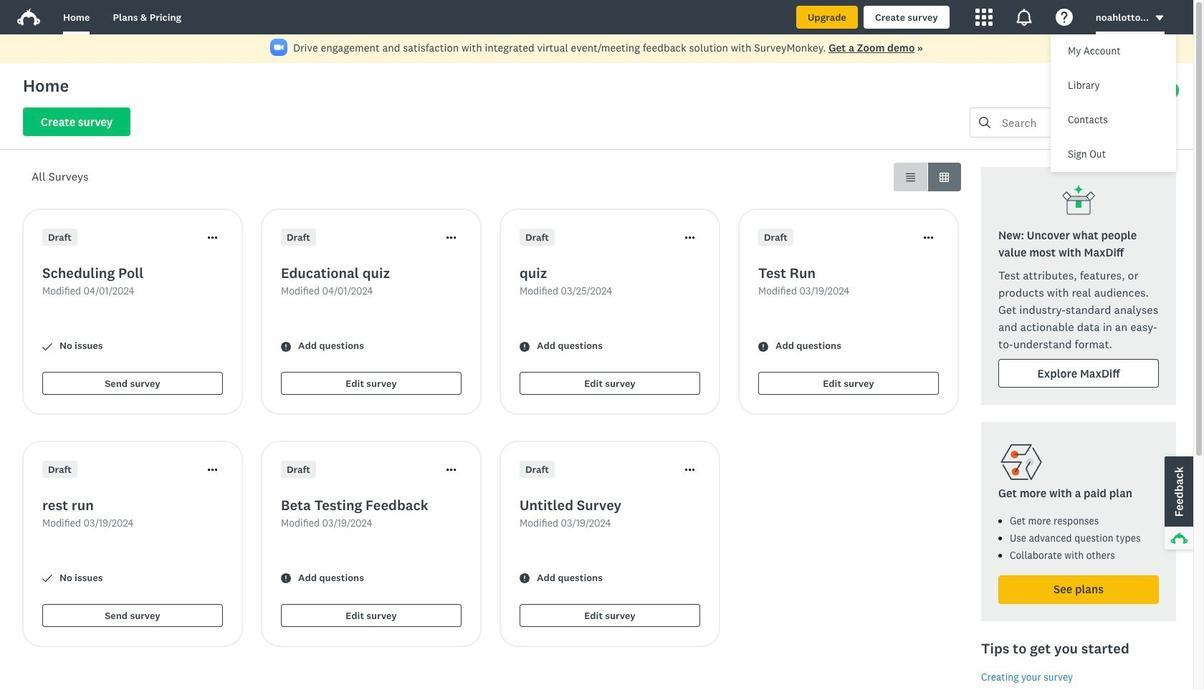 Task type: describe. For each thing, give the bounding box(es) containing it.
max diff icon image
[[1062, 184, 1096, 219]]

Search text field
[[991, 108, 1134, 137]]

1 horizontal spatial warning image
[[520, 342, 530, 352]]

notification center icon image
[[1016, 9, 1033, 26]]

help icon image
[[1056, 9, 1073, 26]]



Task type: locate. For each thing, give the bounding box(es) containing it.
brand logo image
[[17, 6, 40, 29], [17, 9, 40, 26]]

response based pricing icon image
[[999, 440, 1045, 485]]

2 horizontal spatial warning image
[[759, 342, 769, 352]]

no issues image
[[42, 342, 52, 352], [42, 574, 52, 584]]

0 vertical spatial warning image
[[281, 342, 291, 352]]

0 horizontal spatial warning image
[[281, 574, 291, 584]]

1 brand logo image from the top
[[17, 6, 40, 29]]

0 vertical spatial no issues image
[[42, 342, 52, 352]]

x image
[[1166, 45, 1175, 55]]

2 no issues image from the top
[[42, 574, 52, 584]]

dropdown arrow icon image
[[1155, 13, 1165, 23], [1156, 16, 1164, 21]]

warning image
[[520, 342, 530, 352], [759, 342, 769, 352], [281, 574, 291, 584]]

1 horizontal spatial warning image
[[520, 574, 530, 584]]

group
[[894, 163, 962, 191]]

search image
[[979, 117, 991, 128], [979, 117, 991, 128]]

2 brand logo image from the top
[[17, 9, 40, 26]]

products icon image
[[976, 9, 993, 26], [976, 9, 993, 26]]

1 vertical spatial warning image
[[520, 574, 530, 584]]

1 vertical spatial no issues image
[[42, 574, 52, 584]]

warning image
[[281, 342, 291, 352], [520, 574, 530, 584]]

0 horizontal spatial warning image
[[281, 342, 291, 352]]

1 no issues image from the top
[[42, 342, 52, 352]]



Task type: vqa. For each thing, say whether or not it's contained in the screenshot.
Net Promoter® Score (NPS) Template image
no



